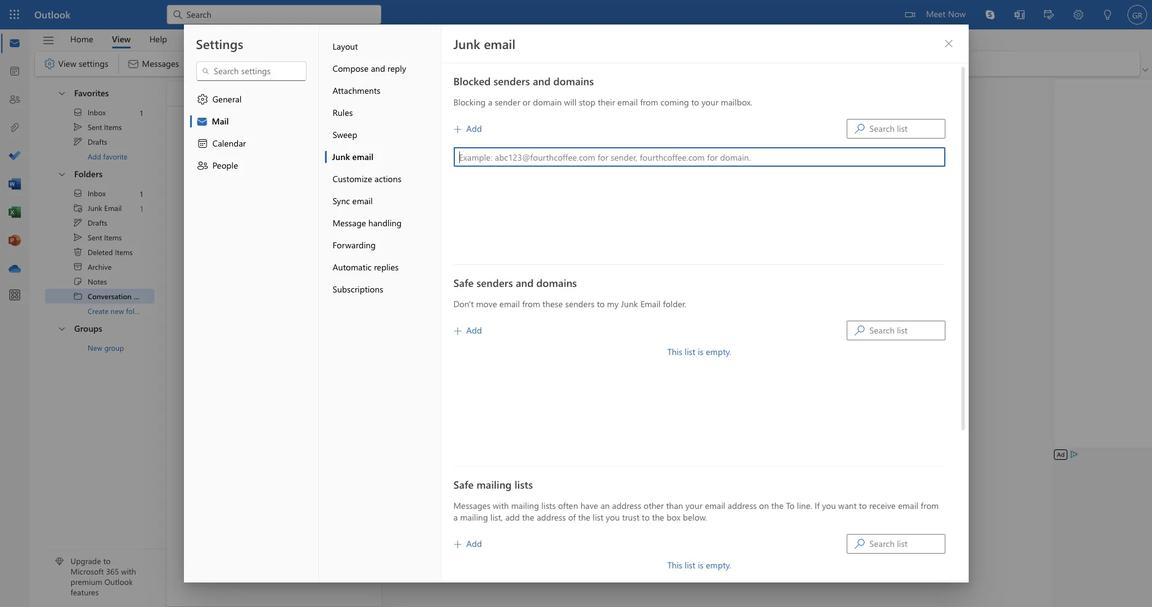Task type: describe. For each thing, give the bounding box(es) containing it.

[[196, 115, 208, 128]]

to inside blocked senders and domains element
[[691, 96, 699, 108]]

new group
[[88, 343, 124, 353]]

 sent items  drafts
[[73, 122, 122, 147]]


[[73, 291, 83, 301]]

this list is empty. for safe mailing lists
[[668, 559, 731, 571]]

the right add
[[522, 511, 535, 523]]

 for favorites
[[57, 88, 67, 98]]

tree item containing 
[[45, 259, 155, 274]]

message handling
[[333, 217, 402, 229]]

people
[[213, 159, 238, 171]]

tab list inside application
[[61, 29, 177, 48]]

 inside safe senders and domains element
[[454, 327, 461, 335]]

groups tree item
[[45, 318, 155, 340]]

 inside ' drafts  sent items  deleted items  archive  notes  conversation history'
[[73, 218, 83, 228]]

junk email button
[[325, 146, 441, 168]]

attachments button
[[325, 80, 441, 102]]

meet now
[[926, 8, 966, 20]]

left-rail-appbar navigation
[[2, 29, 27, 283]]

2 vertical spatial items
[[115, 247, 133, 257]]

will
[[564, 96, 577, 108]]

view button
[[103, 29, 140, 48]]

outlook link
[[34, 0, 70, 29]]

customize actions
[[333, 173, 401, 185]]

message list section
[[167, 79, 381, 607]]

 view settings
[[44, 58, 108, 70]]

looks empty over here.
[[230, 387, 318, 399]]

Example: abc123@fourthcoffee.com for sender, fourthcoffee.com for domain. text field
[[454, 148, 945, 166]]

their
[[598, 96, 615, 108]]

1 vertical spatial items
[[104, 232, 122, 242]]

favorites
[[74, 87, 109, 99]]

group
[[104, 343, 124, 353]]

the left to
[[772, 500, 784, 511]]

0 horizontal spatial address
[[537, 511, 566, 523]]

junk email inside tab panel
[[454, 35, 516, 52]]

 drafts  sent items  deleted items  archive  notes  conversation history
[[73, 218, 158, 301]]

email inside tree item
[[104, 203, 122, 213]]

create new folder
[[88, 306, 145, 316]]

if
[[815, 500, 820, 511]]

or
[[523, 96, 531, 108]]

upgrade to microsoft 365 with premium outlook features
[[71, 556, 136, 597]]

 button
[[354, 86, 372, 103]]

automatic replies button
[[325, 256, 441, 278]]

outlook inside banner
[[34, 8, 70, 21]]

domains for safe senders and domains
[[537, 276, 577, 289]]

mailing left list,
[[460, 511, 488, 523]]

safe for safe senders and domains
[[454, 276, 474, 289]]

history inside message list section
[[258, 87, 287, 99]]

my
[[607, 298, 619, 310]]

have
[[581, 500, 598, 511]]

 inside  sent items  drafts
[[73, 137, 83, 147]]

junk right 
[[88, 203, 102, 213]]

to right trust
[[642, 511, 650, 523]]

mailing up messages
[[477, 478, 512, 491]]

attachments
[[333, 85, 380, 96]]

below.
[[683, 511, 707, 523]]

don't
[[454, 298, 474, 310]]

forwarding button
[[325, 234, 441, 256]]

sweep
[[333, 129, 357, 140]]


[[201, 67, 210, 75]]

senders for blocked
[[494, 74, 530, 88]]

new
[[88, 343, 102, 353]]

help
[[149, 33, 167, 44]]

this list is empty. for safe senders and domains
[[668, 346, 731, 358]]

email right than
[[705, 500, 725, 511]]

 for groups
[[57, 324, 67, 333]]

add favorite tree item
[[45, 149, 155, 164]]

actions
[[375, 173, 401, 185]]

and for safe senders and domains
[[516, 276, 534, 289]]

safe mailing lists
[[454, 478, 533, 491]]

deleted
[[88, 247, 113, 257]]

Search settings search field
[[210, 65, 293, 77]]

junk email tab panel
[[441, 25, 969, 607]]

folders tree item
[[45, 164, 155, 186]]

 for safe mailing lists
[[855, 539, 865, 549]]

2 horizontal spatial address
[[728, 500, 757, 511]]

sent inside ' drafts  sent items  deleted items  archive  notes  conversation history'
[[88, 232, 102, 242]]

people image
[[9, 94, 21, 106]]


[[73, 247, 83, 257]]

0 vertical spatial lists
[[515, 478, 533, 491]]

powerpoint image
[[9, 235, 21, 247]]

trust
[[622, 511, 640, 523]]

2 tree item from the top
[[45, 120, 155, 134]]

search list field for safe mailing lists
[[870, 535, 945, 553]]


[[905, 10, 915, 20]]

often
[[558, 500, 578, 511]]

junk inside safe senders and domains element
[[621, 298, 638, 310]]

safe senders and domains
[[454, 276, 577, 289]]

settings
[[79, 58, 108, 69]]

favorites tree
[[45, 78, 155, 164]]

4 tree item from the top
[[45, 186, 155, 201]]

 button
[[36, 30, 61, 51]]

a inside blocked senders and domains element
[[488, 96, 493, 108]]

rules button
[[325, 102, 441, 124]]

email up customize actions
[[352, 151, 374, 163]]

mailing right list,
[[511, 500, 539, 511]]

stop
[[579, 96, 596, 108]]


[[73, 203, 83, 213]]

email right receive
[[898, 500, 919, 511]]

 for 
[[73, 188, 83, 198]]

help button
[[140, 29, 176, 48]]

 button for groups
[[51, 318, 72, 339]]

new group tree item
[[45, 340, 155, 355]]

sender
[[495, 96, 520, 108]]

sweep button
[[325, 124, 441, 146]]

rules
[[333, 107, 353, 118]]


[[42, 34, 55, 47]]

from inside safe senders and domains element
[[522, 298, 540, 310]]

sent inside  sent items  drafts
[[88, 122, 102, 132]]


[[73, 277, 83, 286]]

 inside  sent items  drafts
[[73, 122, 83, 132]]

 add inside safe senders and domains element
[[454, 324, 482, 336]]

these
[[543, 298, 563, 310]]

home
[[70, 33, 93, 44]]

0 horizontal spatial you
[[606, 511, 620, 523]]

messages
[[454, 500, 491, 511]]

junk up blocked
[[454, 35, 480, 52]]

move
[[476, 298, 497, 310]]

dialog containing settings
[[0, 0, 1152, 607]]

replies
[[374, 261, 399, 273]]

1 for sent items
[[140, 108, 143, 117]]

list,
[[491, 511, 503, 523]]

 inside ' drafts  sent items  deleted items  archive  notes  conversation history'
[[73, 232, 83, 242]]

folder.
[[663, 298, 687, 310]]

and inside button
[[371, 63, 385, 74]]

box
[[667, 511, 681, 523]]

your inside messages with mailing lists often have an address other than your email address on the to line. if you want to receive email from a mailing list, add the address of the list you trust to the box below.
[[686, 500, 703, 511]]

from inside messages with mailing lists often have an address other than your email address on the to line. if you want to receive email from a mailing list, add the address of the list you trust to the box below.
[[921, 500, 939, 511]]

microsoft
[[71, 566, 104, 577]]

 for blocked senders and domains
[[855, 124, 865, 134]]

 junk email
[[73, 203, 122, 213]]

list for safe mailing lists
[[685, 559, 696, 571]]

empty
[[254, 387, 278, 399]]

compose
[[333, 63, 369, 74]]


[[73, 262, 83, 272]]

sync email button
[[325, 190, 441, 212]]

mailbox.
[[721, 96, 753, 108]]

1 for junk email
[[140, 189, 143, 198]]

more apps image
[[9, 289, 21, 302]]

calendar
[[213, 137, 246, 149]]

home button
[[61, 29, 102, 48]]

receive
[[869, 500, 896, 511]]

automatic
[[333, 261, 372, 273]]

over
[[281, 387, 297, 399]]

safe senders and domains element
[[454, 298, 945, 450]]

drafts inside ' drafts  sent items  deleted items  archive  notes  conversation history'
[[88, 218, 107, 228]]

archive
[[88, 262, 112, 272]]

new
[[111, 306, 124, 316]]

an
[[601, 500, 610, 511]]



Task type: locate. For each thing, give the bounding box(es) containing it.
conversation up create new folder
[[88, 291, 132, 301]]

 button inside folders tree item
[[51, 164, 72, 184]]

1 vertical spatial  button
[[51, 164, 72, 184]]

9 tree item from the top
[[45, 259, 155, 274]]

3  from the top
[[454, 541, 461, 548]]

 add down blocking
[[454, 123, 482, 134]]

tree item
[[45, 105, 155, 120], [45, 120, 155, 134], [45, 134, 155, 149], [45, 186, 155, 201], [45, 201, 155, 215], [45, 215, 155, 230], [45, 230, 155, 245], [45, 245, 155, 259], [45, 259, 155, 274], [45, 274, 155, 289], [45, 289, 158, 304]]

empty. for safe senders and domains
[[706, 346, 731, 358]]

0 vertical spatial this list is empty.
[[668, 346, 731, 358]]

0 vertical spatial  add
[[454, 123, 482, 134]]

than
[[666, 500, 683, 511]]

address right an
[[612, 500, 641, 511]]

list right 'of'
[[593, 511, 604, 523]]

2  from the top
[[454, 327, 461, 335]]

1 horizontal spatial junk email
[[454, 35, 516, 52]]

1 vertical spatial outlook
[[104, 577, 133, 587]]

0 vertical spatial domains
[[554, 74, 594, 88]]

the left the 'box'
[[652, 511, 664, 523]]

0 horizontal spatial outlook
[[34, 8, 70, 21]]

empty. for safe mailing lists
[[706, 559, 731, 571]]

1 down folders tree item
[[140, 189, 143, 198]]

settings heading
[[196, 35, 243, 52]]

and for blocked senders and domains
[[533, 74, 551, 88]]

history down search settings search box
[[258, 87, 287, 99]]

 add down don't
[[454, 324, 482, 336]]

1 vertical spatial view
[[58, 58, 76, 69]]

list
[[685, 346, 696, 358], [593, 511, 604, 523], [685, 559, 696, 571]]

tree containing 
[[45, 186, 158, 318]]

 inside safe mailing lists element
[[454, 541, 461, 548]]

 button
[[51, 83, 72, 103], [51, 164, 72, 184], [51, 318, 72, 339]]

3  add from the top
[[454, 538, 482, 550]]

1 search list field from the top
[[870, 120, 945, 137]]

2  from the top
[[73, 232, 83, 242]]

conversation
[[205, 87, 256, 99], [88, 291, 132, 301]]

 down don't
[[454, 327, 461, 335]]

0 vertical spatial junk email
[[454, 35, 516, 52]]

0 vertical spatial  button
[[51, 83, 72, 103]]

tab list
[[61, 29, 177, 48]]

 inside settings tab list
[[197, 93, 209, 105]]

1 inside favorites tree
[[140, 108, 143, 117]]

2  add from the top
[[454, 324, 482, 336]]

 add down messages
[[454, 538, 482, 550]]

address left on
[[728, 500, 757, 511]]

2 this list is empty. from the top
[[668, 559, 731, 571]]

 button inside groups "tree item"
[[51, 318, 72, 339]]

document
[[0, 0, 1152, 607]]

email
[[484, 35, 516, 52], [618, 96, 638, 108], [352, 151, 374, 163], [352, 195, 373, 207], [500, 298, 520, 310], [705, 500, 725, 511], [898, 500, 919, 511]]

is
[[698, 346, 704, 358], [698, 559, 704, 571]]

0 vertical spatial 
[[73, 137, 83, 147]]

empty. inside safe mailing lists element
[[706, 559, 731, 571]]

1 this list is empty. from the top
[[668, 346, 731, 358]]

tree item up create
[[45, 289, 158, 304]]

items
[[104, 122, 122, 132], [104, 232, 122, 242], [115, 247, 133, 257]]

0 vertical spatial 
[[73, 122, 83, 132]]

 inbox inside favorites tree
[[73, 107, 106, 117]]

 add
[[454, 123, 482, 134], [454, 324, 482, 336], [454, 538, 482, 550]]

drafts up add favorite tree item
[[88, 137, 107, 147]]

junk email up customize
[[332, 151, 374, 163]]

address left 'of'
[[537, 511, 566, 523]]

email right 
[[104, 203, 122, 213]]

mail image
[[9, 37, 21, 50]]

domains up 'will'
[[554, 74, 594, 88]]

settings
[[196, 35, 243, 52]]

 up  in the left of the page
[[73, 232, 83, 242]]

inbox for sent items
[[88, 107, 106, 117]]

view inside  view settings
[[58, 58, 76, 69]]


[[358, 90, 368, 100]]

tree
[[45, 186, 158, 318]]

2 safe from the top
[[454, 478, 474, 491]]

safe for safe mailing lists
[[454, 478, 474, 491]]

1  from the top
[[855, 124, 865, 134]]

1 down "favorites" tree item
[[140, 108, 143, 117]]

 add for blocked
[[454, 123, 482, 134]]

2 vertical spatial from
[[921, 500, 939, 511]]

0 vertical spatial 
[[73, 107, 83, 117]]

 add for safe
[[454, 538, 482, 550]]

1 vertical spatial list
[[593, 511, 604, 523]]

inbox up  junk email
[[88, 188, 106, 198]]

drafts down  junk email
[[88, 218, 107, 228]]

8 tree item from the top
[[45, 245, 155, 259]]

1 horizontal spatial email
[[641, 298, 661, 310]]

0 horizontal spatial from
[[522, 298, 540, 310]]

2 inbox from the top
[[88, 188, 106, 198]]

0 vertical spatial 
[[855, 124, 865, 134]]

layout button
[[325, 36, 441, 58]]

0 vertical spatial empty.
[[706, 346, 731, 358]]

tree item containing 
[[45, 289, 158, 304]]

2  from the top
[[73, 188, 83, 198]]

email inside safe senders and domains element
[[641, 298, 661, 310]]

outlook
[[34, 8, 70, 21], [104, 577, 133, 587]]

1 vertical spatial history
[[134, 291, 158, 301]]

tree item down archive
[[45, 274, 155, 289]]

1 inbox from the top
[[88, 107, 106, 117]]

view inside button
[[112, 33, 131, 44]]

this inside safe mailing lists element
[[668, 559, 683, 571]]

a
[[488, 96, 493, 108], [454, 511, 458, 523]]

1 horizontal spatial address
[[612, 500, 641, 511]]

compose and reply
[[333, 63, 406, 74]]

safe up messages
[[454, 478, 474, 491]]

 left the folders
[[57, 169, 67, 179]]

message
[[333, 217, 366, 229]]

create
[[88, 306, 109, 316]]

from left these
[[522, 298, 540, 310]]

1 horizontal spatial view
[[112, 33, 131, 44]]

1 vertical spatial 
[[73, 188, 83, 198]]

ad
[[1057, 450, 1065, 459]]

sent up add favorite tree item
[[88, 122, 102, 132]]

2 horizontal spatial from
[[921, 500, 939, 511]]

add inside tree item
[[88, 151, 101, 161]]

automatic replies
[[333, 261, 399, 273]]


[[73, 137, 83, 147], [73, 218, 83, 228]]

 for  view settings
[[44, 58, 56, 70]]

1 horizontal spatial 
[[197, 93, 209, 105]]


[[73, 122, 83, 132], [73, 232, 83, 242]]

add inside safe senders and domains element
[[466, 324, 482, 336]]

tree item containing 
[[45, 201, 155, 215]]

from left coming at the right of page
[[640, 96, 658, 108]]

1  from the top
[[73, 137, 83, 147]]

2 empty. from the top
[[706, 559, 731, 571]]

 up 
[[197, 93, 209, 105]]

3 1 from the top
[[140, 203, 143, 213]]

0 vertical spatial 
[[57, 88, 67, 98]]

layout group
[[197, 52, 318, 76]]

to
[[691, 96, 699, 108], [597, 298, 605, 310], [859, 500, 867, 511], [642, 511, 650, 523], [103, 556, 111, 566]]

0 horizontal spatial lists
[[515, 478, 533, 491]]

conversation history
[[205, 87, 287, 99]]

from inside blocked senders and domains element
[[640, 96, 658, 108]]

and up don't move email from these senders to my junk email folder.
[[516, 276, 534, 289]]

0 vertical spatial search list field
[[870, 120, 945, 137]]

1 horizontal spatial lists
[[542, 500, 556, 511]]

0 vertical spatial  inbox
[[73, 107, 106, 117]]

premium
[[71, 577, 102, 587]]

0 vertical spatial items
[[104, 122, 122, 132]]

0 vertical spatial with
[[493, 500, 509, 511]]

email inside blocked senders and domains element
[[618, 96, 638, 108]]


[[197, 159, 209, 172]]

to inside upgrade to microsoft 365 with premium outlook features
[[103, 556, 111, 566]]

to right coming at the right of page
[[691, 96, 699, 108]]

 for blocked
[[454, 126, 461, 133]]

word image
[[9, 178, 21, 191]]

0 vertical spatial list
[[685, 346, 696, 358]]

1 1 from the top
[[140, 108, 143, 117]]

5 tree item from the top
[[45, 201, 155, 215]]

1 vertical spatial this list is empty.
[[668, 559, 731, 571]]

junk inside button
[[332, 151, 350, 163]]


[[73, 107, 83, 117], [73, 188, 83, 198]]

6 tree item from the top
[[45, 215, 155, 230]]

lists left often
[[542, 500, 556, 511]]

11 tree item from the top
[[45, 289, 158, 304]]

to inside safe senders and domains element
[[597, 298, 605, 310]]

1 vertical spatial 
[[197, 93, 209, 105]]

 for folders
[[57, 169, 67, 179]]

files image
[[9, 122, 21, 134]]

1 vertical spatial 
[[73, 218, 83, 228]]

0 vertical spatial view
[[112, 33, 131, 44]]

a left list,
[[454, 511, 458, 523]]

 for 
[[73, 107, 83, 117]]

with right 365
[[121, 566, 136, 577]]

1 is from the top
[[698, 346, 704, 358]]

domains
[[554, 74, 594, 88], [537, 276, 577, 289]]

to left my on the right of page
[[597, 298, 605, 310]]

 inbox for sent items
[[73, 107, 106, 117]]

2 vertical spatial senders
[[565, 298, 595, 310]]

 inbox inside "tree"
[[73, 188, 106, 198]]

1 vertical spatial drafts
[[88, 218, 107, 228]]

your inside blocked senders and domains element
[[702, 96, 719, 108]]

10 tree item from the top
[[45, 274, 155, 289]]

senders right these
[[565, 298, 595, 310]]

application containing settings
[[0, 0, 1152, 607]]

1 vertical spatial sent
[[88, 232, 102, 242]]

of
[[568, 511, 576, 523]]

tab list containing home
[[61, 29, 177, 48]]


[[57, 88, 67, 98], [57, 169, 67, 179], [57, 324, 67, 333]]

drafts
[[88, 137, 107, 147], [88, 218, 107, 228]]

this list is empty. down folder.
[[668, 346, 731, 358]]

Search list field
[[870, 120, 945, 137], [870, 535, 945, 553]]

1 horizontal spatial a
[[488, 96, 493, 108]]

create new folder tree item
[[45, 304, 155, 318]]

1 vertical spatial 
[[57, 169, 67, 179]]

handling
[[368, 217, 402, 229]]

 button for favorites
[[51, 83, 72, 103]]

inbox for junk email
[[88, 188, 106, 198]]

excel image
[[9, 207, 21, 219]]

 button
[[939, 34, 959, 53]]

2 drafts from the top
[[88, 218, 107, 228]]

0 horizontal spatial a
[[454, 511, 458, 523]]

inbox down "favorites" tree item
[[88, 107, 106, 117]]

you right if
[[822, 500, 836, 511]]

list for safe senders and domains
[[685, 346, 696, 358]]

tree inside application
[[45, 186, 158, 318]]

view left settings
[[58, 58, 76, 69]]

 inbox down favorites
[[73, 107, 106, 117]]

1 vertical spatial your
[[686, 500, 703, 511]]

1 empty. from the top
[[706, 346, 731, 358]]

2 vertical spatial list
[[685, 559, 696, 571]]

0 vertical spatial is
[[698, 346, 704, 358]]

3  button from the top
[[51, 318, 72, 339]]

1 vertical spatial senders
[[477, 276, 513, 289]]

junk down the sweep
[[332, 151, 350, 163]]

document containing settings
[[0, 0, 1152, 607]]

safe
[[454, 276, 474, 289], [454, 478, 474, 491]]

conversation up mail
[[205, 87, 256, 99]]

with
[[493, 500, 509, 511], [121, 566, 136, 577]]

favorite
[[103, 151, 128, 161]]

email left folder.
[[641, 298, 661, 310]]

email inside safe senders and domains element
[[500, 298, 520, 310]]

1 vertical spatial lists
[[542, 500, 556, 511]]

0 vertical spatial conversation
[[205, 87, 256, 99]]

features
[[71, 587, 99, 597]]

outlook inside upgrade to microsoft 365 with premium outlook features
[[104, 577, 133, 587]]

history inside ' drafts  sent items  deleted items  archive  notes  conversation history'
[[134, 291, 158, 301]]

this list is empty. inside safe mailing lists element
[[668, 559, 731, 571]]

address
[[612, 500, 641, 511], [728, 500, 757, 511], [537, 511, 566, 523]]


[[197, 137, 209, 150]]

1 vertical spatial 
[[73, 232, 83, 242]]

subscriptions button
[[325, 278, 441, 301]]

tree item up archive
[[45, 245, 155, 259]]

1 horizontal spatial you
[[822, 500, 836, 511]]

2 sent from the top
[[88, 232, 102, 242]]

with down safe mailing lists
[[493, 500, 509, 511]]

1 vertical spatial from
[[522, 298, 540, 310]]

 down the  button
[[44, 58, 56, 70]]

conversation inside message list section
[[205, 87, 256, 99]]

settings tab list
[[184, 25, 319, 583]]

blocking a sender or domain will stop their email from coming to your mailbox.
[[454, 96, 753, 108]]

0 vertical spatial drafts
[[88, 137, 107, 147]]

add inside safe mailing lists element
[[466, 538, 482, 550]]

tree item up  junk email
[[45, 186, 155, 201]]

junk
[[454, 35, 480, 52], [332, 151, 350, 163], [88, 203, 102, 213], [621, 298, 638, 310]]

0 vertical spatial sent
[[88, 122, 102, 132]]

forwarding
[[333, 239, 376, 251]]

1 vertical spatial 
[[855, 539, 865, 549]]

1 vertical spatial junk email
[[332, 151, 374, 163]]

 left favorites
[[57, 88, 67, 98]]

and up the domain
[[533, 74, 551, 88]]

0 horizontal spatial conversation
[[88, 291, 132, 301]]

upgrade
[[71, 556, 101, 566]]

1 vertical spatial inbox
[[88, 188, 106, 198]]

items inside  sent items  drafts
[[104, 122, 122, 132]]

0 vertical spatial outlook
[[34, 8, 70, 21]]

 calendar
[[197, 137, 246, 150]]

is for safe senders and domains
[[698, 346, 704, 358]]

1 vertical spatial safe
[[454, 478, 474, 491]]

 inside  view settings
[[44, 58, 56, 70]]

meet
[[926, 8, 946, 20]]

items right deleted
[[115, 247, 133, 257]]

senders for safe
[[477, 276, 513, 289]]


[[944, 39, 954, 48]]

tree item down deleted
[[45, 259, 155, 274]]

 inbox for junk email
[[73, 188, 106, 198]]

junk email up blocked
[[454, 35, 516, 52]]

1 horizontal spatial outlook
[[104, 577, 133, 587]]

2  inbox from the top
[[73, 188, 106, 198]]

tree item down folders tree item
[[45, 201, 155, 215]]

tree item up add favorite
[[45, 134, 155, 149]]

with inside messages with mailing lists often have an address other than your email address on the to line. if you want to receive email from a mailing list, add the address of the list you trust to the box below.
[[493, 500, 509, 511]]

lists up add
[[515, 478, 533, 491]]

history
[[258, 87, 287, 99], [134, 291, 158, 301]]

1 vertical spatial conversation
[[88, 291, 132, 301]]

 button left favorites
[[51, 83, 72, 103]]

1 this from the top
[[668, 346, 683, 358]]

outlook banner
[[0, 0, 1152, 29]]

senders up sender
[[494, 74, 530, 88]]

with inside upgrade to microsoft 365 with premium outlook features
[[121, 566, 136, 577]]

view
[[112, 33, 131, 44], [58, 58, 76, 69]]

0 vertical spatial your
[[702, 96, 719, 108]]

2  from the top
[[57, 169, 67, 179]]

groups
[[74, 323, 102, 334]]

 inside favorites tree
[[73, 107, 83, 117]]

 up add favorite tree item
[[73, 137, 83, 147]]

 down messages
[[454, 541, 461, 548]]

this down the 'box'
[[668, 559, 683, 571]]

inbox inside favorites tree
[[88, 107, 106, 117]]

2 this from the top
[[668, 559, 683, 571]]

senders up the move
[[477, 276, 513, 289]]

2  from the top
[[855, 539, 865, 549]]

0 horizontal spatial 
[[44, 58, 56, 70]]

this inside safe senders and domains element
[[668, 346, 683, 358]]

list down "below."
[[685, 559, 696, 571]]

1 vertical spatial  inbox
[[73, 188, 106, 198]]

0 vertical spatial email
[[104, 203, 122, 213]]

0 vertical spatial a
[[488, 96, 493, 108]]

1  inbox from the top
[[73, 107, 106, 117]]

calendar image
[[9, 66, 21, 78]]

2 search list field from the top
[[870, 535, 945, 553]]

0 vertical spatial senders
[[494, 74, 530, 88]]

favorites tree item
[[45, 83, 155, 105]]

3 tree item from the top
[[45, 134, 155, 149]]

0 vertical spatial from
[[640, 96, 658, 108]]

 down 
[[73, 218, 83, 228]]

junk right my on the right of page
[[621, 298, 638, 310]]

sync email
[[333, 195, 373, 207]]

customize actions button
[[325, 168, 441, 190]]

add down don't
[[466, 324, 482, 336]]

2  button from the top
[[51, 164, 72, 184]]

1 tree item from the top
[[45, 105, 155, 120]]

365
[[106, 566, 119, 577]]

1 vertical spatial 1
[[140, 189, 143, 198]]

 button for folders
[[51, 164, 72, 184]]

message handling button
[[325, 212, 441, 234]]

tree item containing 
[[45, 245, 155, 259]]

empty. inside safe senders and domains element
[[706, 346, 731, 358]]

 for 
[[197, 93, 209, 105]]

1 sent from the top
[[88, 122, 102, 132]]

this for safe senders and domains
[[668, 346, 683, 358]]

the right 'of'
[[578, 511, 591, 523]]

search list field inside blocked senders and domains element
[[870, 120, 945, 137]]

1 horizontal spatial from
[[640, 96, 658, 108]]

 inside "favorites" tree item
[[57, 88, 67, 98]]

your right than
[[686, 500, 703, 511]]

is for safe mailing lists
[[698, 559, 704, 571]]

1  add from the top
[[454, 123, 482, 134]]

1  from the top
[[73, 107, 83, 117]]

conversation inside ' drafts  sent items  deleted items  archive  notes  conversation history'
[[88, 291, 132, 301]]

safe mailing lists element
[[454, 500, 945, 607]]

sent up deleted
[[88, 232, 102, 242]]

0 horizontal spatial with
[[121, 566, 136, 577]]

3  from the top
[[57, 324, 67, 333]]

and left "reply" on the top
[[371, 63, 385, 74]]

this for safe mailing lists
[[668, 559, 683, 571]]

2 vertical spatial  button
[[51, 318, 72, 339]]

0 horizontal spatial email
[[104, 203, 122, 213]]

search list field inside safe mailing lists element
[[870, 535, 945, 553]]

this
[[668, 346, 683, 358], [668, 559, 683, 571]]

1 safe from the top
[[454, 276, 474, 289]]

to right want
[[859, 500, 867, 511]]

 inside blocked senders and domains element
[[454, 126, 461, 133]]

domains up these
[[537, 276, 577, 289]]

0 vertical spatial history
[[258, 87, 287, 99]]

list inside messages with mailing lists often have an address other than your email address on the to line. if you want to receive email from a mailing list, add the address of the list you trust to the box below.
[[593, 511, 604, 523]]

senders inside safe senders and domains element
[[565, 298, 595, 310]]

2 vertical spatial 1
[[140, 203, 143, 213]]

email right sync
[[352, 195, 373, 207]]

onedrive image
[[9, 263, 21, 275]]

add favorite
[[88, 151, 128, 161]]

blocking
[[454, 96, 486, 108]]

you
[[822, 500, 836, 511], [606, 511, 620, 523]]

 up 
[[73, 188, 83, 198]]

1  from the top
[[73, 122, 83, 132]]

2 vertical spatial 
[[57, 324, 67, 333]]

tree item down  junk email
[[45, 215, 155, 230]]

0 vertical spatial safe
[[454, 276, 474, 289]]

1  from the top
[[454, 126, 461, 133]]

you left trust
[[606, 511, 620, 523]]

this list is empty. inside safe senders and domains element
[[668, 346, 731, 358]]

email right their
[[618, 96, 638, 108]]


[[855, 124, 865, 134], [855, 539, 865, 549]]

lists inside messages with mailing lists often have an address other than your email address on the to line. if you want to receive email from a mailing list, add the address of the list you trust to the box below.
[[542, 500, 556, 511]]

email down safe senders and domains
[[500, 298, 520, 310]]

1 vertical spatial a
[[454, 511, 458, 523]]

1 right  junk email
[[140, 203, 143, 213]]

 inside safe mailing lists element
[[855, 539, 865, 549]]

1  from the top
[[57, 88, 67, 98]]

 inbox up  junk email
[[73, 188, 106, 198]]

0 vertical spatial inbox
[[88, 107, 106, 117]]

 down favorites
[[73, 107, 83, 117]]

 inbox
[[73, 107, 106, 117], [73, 188, 106, 198]]

premium features image
[[55, 558, 64, 566]]

1 vertical spatial this
[[668, 559, 683, 571]]

1 vertical spatial empty.
[[706, 559, 731, 571]]

want
[[839, 500, 857, 511]]

 add inside blocked senders and domains element
[[454, 123, 482, 134]]

 inside groups "tree item"
[[57, 324, 67, 333]]

tree item down favorites
[[45, 105, 155, 120]]

history up folder
[[134, 291, 158, 301]]

email up blocked senders and domains at the top of the page
[[484, 35, 516, 52]]

1 vertical spatial search list field
[[870, 535, 945, 553]]

1  button from the top
[[51, 83, 72, 103]]

subscriptions
[[333, 283, 383, 295]]

1 vertical spatial is
[[698, 559, 704, 571]]

here.
[[300, 387, 318, 399]]

list inside safe senders and domains element
[[685, 346, 696, 358]]

1 vertical spatial  add
[[454, 324, 482, 336]]

sync
[[333, 195, 350, 207]]

2 is from the top
[[698, 559, 704, 571]]

0 vertical spatial 
[[44, 58, 56, 70]]

reply
[[388, 63, 406, 74]]

tree item containing 
[[45, 274, 155, 289]]

application
[[0, 0, 1152, 607]]

this down folder.
[[668, 346, 683, 358]]

 button inside "favorites" tree item
[[51, 83, 72, 103]]

blocked senders and domains element
[[454, 96, 945, 248]]

search list field for blocked senders and domains
[[870, 120, 945, 137]]

1 drafts from the top
[[88, 137, 107, 147]]

blocked
[[454, 74, 491, 88]]

messages with mailing lists often have an address other than your email address on the to line. if you want to receive email from a mailing list, add the address of the list you trust to the box below.
[[454, 500, 939, 523]]

1 horizontal spatial conversation
[[205, 87, 256, 99]]

a inside messages with mailing lists often have an address other than your email address on the to line. if you want to receive email from a mailing list, add the address of the list you trust to the box below.
[[454, 511, 458, 523]]

your
[[702, 96, 719, 108], [686, 500, 703, 511]]

 inside blocked senders and domains element
[[855, 124, 865, 134]]

0 horizontal spatial junk email
[[332, 151, 374, 163]]

 button left the folders
[[51, 164, 72, 184]]

tree item up deleted
[[45, 230, 155, 245]]

 button left groups
[[51, 318, 72, 339]]

 inside folders tree item
[[57, 169, 67, 179]]

7 tree item from the top
[[45, 230, 155, 245]]

junk email inside button
[[332, 151, 374, 163]]

domains for blocked senders and domains
[[554, 74, 594, 88]]

folders
[[74, 168, 103, 180]]

 add inside safe mailing lists element
[[454, 538, 482, 550]]

safe up don't
[[454, 276, 474, 289]]

mail
[[212, 115, 229, 127]]

1 vertical spatial with
[[121, 566, 136, 577]]

0 vertical spatial 
[[454, 126, 461, 133]]

to do image
[[9, 150, 21, 163]]

2  from the top
[[73, 218, 83, 228]]

to right upgrade
[[103, 556, 111, 566]]

other
[[644, 500, 664, 511]]

junk email heading
[[454, 35, 516, 52]]

 up add favorite tree item
[[73, 122, 83, 132]]

0 horizontal spatial history
[[134, 291, 158, 301]]

dialog
[[0, 0, 1152, 607]]

1 horizontal spatial with
[[493, 500, 509, 511]]

items up deleted
[[104, 232, 122, 242]]

looks
[[230, 387, 252, 399]]

1 vertical spatial email
[[641, 298, 661, 310]]

2 1 from the top
[[140, 189, 143, 198]]

2 vertical spatial  add
[[454, 538, 482, 550]]

add inside blocked senders and domains element
[[466, 123, 482, 134]]

your left the mailbox.
[[702, 96, 719, 108]]

 for safe
[[454, 541, 461, 548]]

set your advertising preferences image
[[1070, 450, 1080, 459]]

drafts inside  sent items  drafts
[[88, 137, 107, 147]]

is inside safe senders and domains element
[[698, 346, 704, 358]]



Task type: vqa. For each thing, say whether or not it's contained in the screenshot.
second  from the top
yes



